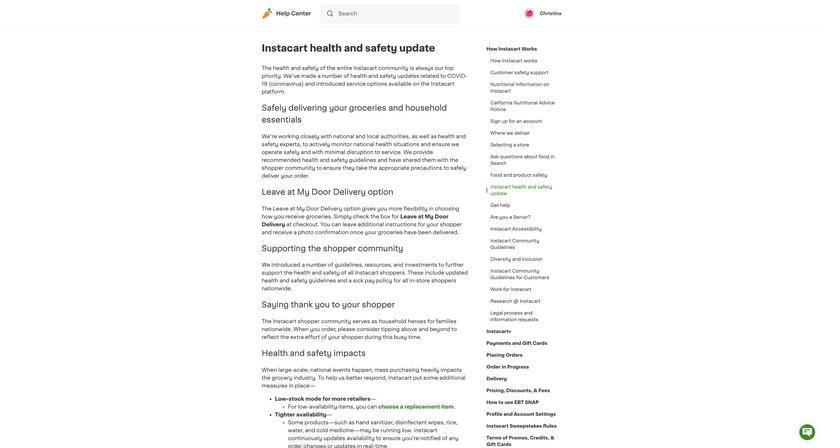 Task type: vqa. For each thing, say whether or not it's contained in the screenshot.
Pantry
no



Task type: describe. For each thing, give the bounding box(es) containing it.
a inside at checkout. you can leave additional instructions for your shopper and receive a photo confirmation once your groceries have been delivered.
[[294, 230, 297, 235]]

when inside when large-scale, national events happen, mass purchasing heavily impacts the grocery industry. to help us better respond, instacart put some additional measures in place—
[[262, 367, 277, 373]]

you up box at the top left of the page
[[377, 206, 387, 211]]

include
[[425, 270, 444, 276]]

1 vertical spatial national
[[353, 142, 374, 147]]

on inside 'the health and safety of the entire instacart community is always our top priority. we've made a number of health and safety updates related to covid- 19 (coronavirus) and introduced service options available on the instacart platform.'
[[413, 81, 420, 86]]

door for leave at my door delivery option
[[312, 188, 331, 196]]

shopper inside at checkout. you can leave additional instructions for your shopper and receive a photo confirmation once your groceries have been delivered.
[[440, 222, 462, 227]]

ensure inside and have shared them with the shopper community to ensure they take the appropriate precautions to safely deliver your order.
[[323, 165, 341, 171]]

delivering
[[289, 104, 327, 112]]

shopper down confirmation
[[323, 245, 356, 252]]

some
[[423, 375, 438, 381]]

minimal
[[325, 149, 345, 155]]

the instacart shopper community serves as household heroes for families nationwide. when you order, please consider tipping above and beyond to reflect the extra effort of your shopper during this busy time.
[[262, 319, 457, 340]]

to left "service."
[[375, 149, 380, 155]]

my for leave at my door delivery
[[425, 214, 434, 219]]

local
[[367, 134, 379, 139]]

household inside safely delivering your groceries and household essentials
[[405, 104, 447, 112]]

been
[[418, 230, 432, 235]]

how instacart works link
[[487, 55, 541, 67]]

1 horizontal spatial gift
[[522, 341, 532, 346]]

recommended
[[262, 157, 301, 163]]

instacart down related at the right top of the page
[[431, 81, 455, 86]]

instacart sweepstakes rules
[[487, 424, 557, 429]]

further
[[446, 262, 464, 268]]

leave inside the leave at my door delivery option gives you more flexibility in choosing how you receive groceries. simply check the box for
[[273, 206, 289, 211]]

service
[[347, 81, 366, 86]]

to left use at the bottom of page
[[499, 400, 504, 405]]

health
[[262, 350, 288, 357]]

groceries inside safely delivering your groceries and household essentials
[[349, 104, 387, 112]]

instacart inside the low-stock mode for more retailers — for low-availability items, you can choose a replacement item . tighter availability — some products—such as hand sanitizer, disinfectant wipes, rice, water, and cold medicine—may be running low. instacart continuously updates availability to ensure you're notified of any order changes or updates in real-time.
[[414, 428, 437, 433]]

the inside we introduced a number of guidelines, resources, and investments to further support the health and safety of all instacart shoppers. these include updated health and safety guidelines and a sick pay policy for all in-store shoppers nationwide.
[[284, 270, 293, 276]]

placing orders
[[487, 353, 523, 358]]

your inside and have shared them with the shopper community to ensure they take the appropriate precautions to safely deliver your order.
[[281, 173, 293, 178]]

work
[[491, 287, 502, 292]]

an
[[517, 119, 522, 124]]

sick
[[353, 278, 364, 283]]

for left an at the right top of the page
[[509, 119, 515, 124]]

when inside the instacart shopper community serves as household heroes for families nationwide. when you order, please consider tipping above and beyond to reflect the extra effort of your shopper during this busy time.
[[294, 327, 309, 332]]

are you a senior? link
[[487, 211, 535, 223]]

0 vertical spatial guidelines
[[349, 157, 376, 163]]

for right work
[[503, 287, 510, 292]]

selecting
[[491, 143, 512, 147]]

leave at my door delivery option
[[262, 188, 393, 196]]

how for how instacart works
[[491, 59, 501, 63]]

instacart inside instacart community guidelines for customers
[[491, 269, 511, 273]]

deliver inside and have shared them with the shopper community to ensure they take the appropriate precautions to safely deliver your order.
[[262, 173, 279, 178]]

for inside we introduced a number of guidelines, resources, and investments to further support the health and safety of all instacart shoppers. these include updated health and safety guidelines and a sick pay policy for all in-store shoppers nationwide.
[[394, 278, 401, 283]]

health down the food and product safety
[[512, 185, 527, 189]]

some
[[288, 420, 303, 425]]

to down ealth
[[317, 165, 322, 171]]

of inside the low-stock mode for more retailers — for low-availability items, you can choose a replacement item . tighter availability — some products—such as hand sanitizer, disinfectant wipes, rice, water, and cold medicine—may be running low. instacart continuously updates availability to ensure you're notified of any order changes or updates in real-time.
[[442, 436, 448, 441]]

your up been on the right bottom of page
[[427, 222, 439, 227]]

updates inside 'the health and safety of the entire instacart community is always our top priority. we've made a number of health and safety updates related to covid- 19 (coronavirus) and introduced service options available on the instacart platform.'
[[398, 73, 419, 79]]

product
[[513, 173, 532, 177]]

a down the supporting
[[302, 262, 305, 268]]

in inside when large-scale, national events happen, mass purchasing heavily impacts the grocery industry. to help us better respond, instacart put some additional measures in place—
[[289, 383, 294, 389]]

instacart inside the instacart shopper community serves as household heroes for families nationwide. when you order, please consider tipping above and beyond to reflect the extra effort of your shopper during this busy time.
[[273, 319, 296, 324]]

0 vertical spatial we
[[507, 131, 513, 135]]

process
[[504, 311, 523, 316]]

you right are
[[500, 215, 508, 220]]

your right the once
[[365, 230, 377, 235]]

order in progress link
[[487, 361, 529, 373]]

with inside and have shared them with the shopper community to ensure they take the appropriate precautions to safely deliver your order.
[[437, 157, 448, 163]]

receive inside the leave at my door delivery option gives you more flexibility in choosing how you receive groceries. simply check the box for
[[285, 214, 305, 219]]

number inside we introduced a number of guidelines, resources, and investments to further support the health and safety of all instacart shoppers. these include updated health and safety guidelines and a sick pay policy for all in-store shoppers nationwide.
[[306, 262, 327, 268]]

gives
[[362, 206, 376, 211]]

continuously
[[288, 436, 322, 441]]

works
[[524, 59, 537, 63]]

health up the service
[[351, 73, 367, 79]]

0 horizontal spatial all
[[348, 270, 354, 276]]

sweepstakes
[[510, 424, 542, 429]]

health up priority.
[[273, 65, 290, 71]]

more inside the low-stock mode for more retailers — for low-availability items, you can choose a replacement item . tighter availability — some products—such as hand sanitizer, disinfectant wipes, rice, water, and cold medicine—may be running low. instacart continuously updates availability to ensure you're notified of any order changes or updates in real-time.
[[332, 396, 346, 402]]

service.
[[382, 149, 402, 155]]

monitor
[[331, 142, 352, 147]]

of down guidelines,
[[341, 270, 347, 276]]

the inside the leave at my door delivery option gives you more flexibility in choosing how you receive groceries. simply check the box for
[[371, 214, 379, 219]]

food
[[491, 173, 502, 177]]

health up entire
[[310, 43, 342, 53]]

a inside 'the health and safety of the entire instacart community is always our top priority. we've made a number of health and safety updates related to covid- 19 (coronavirus) and introduced service options available on the instacart platform.'
[[318, 73, 321, 79]]

2 vertical spatial updates
[[334, 444, 356, 448]]

for inside instacart community guidelines for customers
[[516, 275, 523, 280]]

shopper up effort
[[298, 319, 320, 324]]

a left sick
[[349, 278, 352, 283]]

order in progress
[[487, 365, 529, 369]]

scale,
[[294, 367, 309, 373]]

help center
[[276, 11, 311, 16]]

health down the supporting
[[294, 270, 311, 276]]

0 vertical spatial deliver
[[515, 131, 530, 135]]

payments and gift cards
[[487, 341, 547, 346]]

community inside the instacart shopper community serves as household heroes for families nationwide. when you order, please consider tipping above and beyond to reflect the extra effort of your shopper during this busy time.
[[321, 319, 351, 324]]

for inside the instacart shopper community serves as household heroes for families nationwide. when you order, please consider tipping above and beyond to reflect the extra effort of your shopper during this busy time.
[[428, 319, 435, 324]]

instacart up we've
[[262, 43, 308, 53]]

2 vertical spatial availability
[[347, 436, 375, 441]]

help
[[276, 11, 290, 16]]

0 vertical spatial instacart health and safety update
[[262, 43, 435, 53]]

at down order.
[[287, 188, 295, 196]]

instacart image
[[262, 8, 272, 19]]

the inside when large-scale, national events happen, mass purchasing heavily impacts the grocery industry. to help us better respond, instacart put some additional measures in place—
[[262, 375, 271, 381]]

selecting a store link
[[487, 139, 533, 151]]

have inside at checkout. you can leave additional instructions for your shopper and receive a photo confirmation once your groceries have been delivered.
[[404, 230, 417, 235]]

to down closely
[[303, 142, 308, 147]]

to
[[318, 375, 325, 381]]

safety inside we're working closely with national and local authorities, as well as health and safety experts, to actively monitor national health situations and ensure we operate safely and with minimal disruption to service. we provide recommended h
[[262, 142, 278, 147]]

and inside the low-stock mode for more retailers — for low-availability items, you can choose a replacement item . tighter availability — some products—such as hand sanitizer, disinfectant wipes, rice, water, and cold medicine—may be running low. instacart continuously updates availability to ensure you're notified of any order changes or updates in real-time.
[[305, 428, 315, 433]]

flexibility
[[404, 206, 428, 211]]

additional inside when large-scale, national events happen, mass purchasing heavily impacts the grocery industry. to help us better respond, instacart put some additional measures in place—
[[440, 375, 466, 381]]

ensure inside we're working closely with national and local authorities, as well as health and safety experts, to actively monitor national health situations and ensure we operate safely and with minimal disruption to service. we provide recommended h
[[432, 142, 450, 147]]

at inside at checkout. you can leave additional instructions for your shopper and receive a photo confirmation once your groceries have been delivered.
[[286, 222, 292, 227]]

pay
[[365, 278, 375, 283]]

groceries.
[[306, 214, 332, 219]]

shoppers
[[431, 278, 456, 283]]

disruption
[[347, 149, 374, 155]]

can inside at checkout. you can leave additional instructions for your shopper and receive a photo confirmation once your groceries have been delivered.
[[332, 222, 341, 227]]

nationwide. inside we introduced a number of guidelines, resources, and investments to further support the health and safety of all instacart shoppers. these include updated health and safety guidelines and a sick pay policy for all in-store shoppers nationwide.
[[262, 286, 292, 291]]

instacart down are
[[491, 227, 511, 231]]

profile and account settings link
[[487, 409, 556, 420]]

the down photo in the left bottom of the page
[[308, 245, 321, 252]]

shopper inside and have shared them with the shopper community to ensure they take the appropriate precautions to safely deliver your order.
[[262, 165, 284, 171]]

well
[[419, 134, 430, 139]]

the down related at the right top of the page
[[421, 81, 430, 86]]

to up order, on the bottom
[[332, 301, 340, 309]]

happen,
[[352, 367, 373, 373]]

to inside the low-stock mode for more retailers — for low-availability items, you can choose a replacement item . tighter availability — some products—such as hand sanitizer, disinfectant wipes, rice, water, and cold medicine—may be running low. instacart continuously updates availability to ensure you're notified of any order changes or updates in real-time.
[[376, 436, 381, 441]]

to inside 'the health and safety of the entire instacart community is always our top priority. we've made a number of health and safety updates related to covid- 19 (coronavirus) and introduced service options available on the instacart platform.'
[[441, 73, 446, 79]]

options
[[367, 81, 387, 86]]

rice,
[[446, 420, 458, 425]]

of down supporting the shopper community
[[328, 262, 334, 268]]

research @ instacart
[[491, 299, 541, 304]]

instacart up @
[[511, 287, 532, 292]]

notified
[[420, 436, 441, 441]]

on inside nutritional information on instacart
[[544, 82, 550, 87]]

real-
[[363, 444, 375, 448]]

instacart down 'food'
[[491, 185, 511, 189]]

pricing, discounts, & fees
[[487, 388, 550, 393]]

support inside we introduced a number of guidelines, resources, and investments to further support the health and safety of all instacart shoppers. these include updated health and safety guidelines and a sick pay policy for all in-store shoppers nationwide.
[[262, 270, 283, 276]]

safely delivering your groceries and household essentials
[[262, 104, 447, 124]]

customer
[[491, 70, 513, 75]]

the right them
[[450, 157, 459, 163]]

replacement
[[405, 404, 440, 410]]

in inside the leave at my door delivery option gives you more flexibility in choosing how you receive groceries. simply check the box for
[[429, 206, 434, 211]]

disinfectant
[[395, 420, 427, 425]]

instacart community guidelines for customers link
[[487, 265, 562, 284]]

running
[[381, 428, 401, 433]]

low-stock mode for more retailers — for low-availability items, you can choose a replacement item . tighter availability — some products—such as hand sanitizer, disinfectant wipes, rice, water, and cold medicine—may be running low. instacart continuously updates availability to ensure you're notified of any order changes or updates in real-time.
[[275, 396, 459, 448]]

how for how to use ebt snap
[[487, 400, 498, 405]]

0 vertical spatial help
[[500, 203, 510, 208]]

instacart inside we introduced a number of guidelines, resources, and investments to further support the health and safety of all instacart shoppers. these include updated health and safety guidelines and a sick pay policy for all in-store shoppers nationwide.
[[355, 270, 379, 276]]

1 vertical spatial availability
[[296, 412, 327, 417]]

sign up for an account
[[491, 119, 542, 124]]

inclusion
[[522, 257, 543, 262]]

as inside the instacart shopper community serves as household heroes for families nationwide. when you order, please consider tipping above and beyond to reflect the extra effort of your shopper during this busy time.
[[371, 319, 378, 324]]

authorities,
[[381, 134, 410, 139]]

we inside we're working closely with national and local authorities, as well as health and safety experts, to actively monitor national health situations and ensure we operate safely and with minimal disruption to service. we provide recommended h
[[452, 142, 459, 147]]

introduced inside 'the health and safety of the entire instacart community is always our top priority. we've made a number of health and safety updates related to covid- 19 (coronavirus) and introduced service options available on the instacart platform.'
[[316, 81, 345, 86]]

food and product safety
[[491, 173, 547, 177]]

priority.
[[262, 73, 282, 79]]

california nutritional advice notice link
[[487, 97, 562, 115]]

you right the thank at bottom
[[315, 301, 330, 309]]

shopper up serves on the left bottom of page
[[362, 301, 395, 309]]

health right well at the top
[[438, 134, 455, 139]]

health up "saying" in the left bottom of the page
[[262, 278, 278, 283]]

ebt
[[515, 400, 524, 405]]

to inside we introduced a number of guidelines, resources, and investments to further support the health and safety of all instacart shoppers. these include updated health and safety guidelines and a sick pay policy for all in-store shoppers nationwide.
[[439, 262, 444, 268]]

your inside safely delivering your groceries and household essentials
[[329, 104, 347, 112]]

& inside the terms of promos, credits, & gift cards
[[551, 436, 555, 440]]

a up questions
[[514, 143, 516, 147]]

instacart up how instacart works link
[[499, 47, 521, 51]]

when large-scale, national events happen, mass purchasing heavily impacts the grocery industry. to help us better respond, instacart put some additional measures in place—
[[262, 367, 466, 389]]

0 vertical spatial availability
[[309, 404, 337, 410]]

ealth
[[305, 157, 319, 163]]

how
[[262, 214, 273, 219]]

of inside the terms of promos, credits, & gift cards
[[503, 436, 508, 440]]

check
[[353, 214, 369, 219]]

be
[[373, 428, 379, 433]]

store inside we introduced a number of guidelines, resources, and investments to further support the health and safety of all instacart shoppers. these include updated health and safety guidelines and a sick pay policy for all in-store shoppers nationwide.
[[417, 278, 430, 283]]

instacart down profile
[[487, 424, 509, 429]]

door inside the leave at my door delivery option gives you more flexibility in choosing how you receive groceries. simply check the box for
[[306, 206, 319, 211]]

0 horizontal spatial —
[[327, 412, 333, 417]]

these
[[408, 270, 424, 276]]

christina
[[540, 11, 562, 16]]

delivery up pricing,
[[487, 377, 507, 381]]

choose a replacement item link
[[378, 404, 454, 410]]

ask questions about food in search
[[491, 154, 555, 166]]

placing orders link
[[487, 349, 523, 361]]

0 vertical spatial &
[[534, 388, 538, 393]]

instacart down how instacart works
[[502, 59, 523, 63]]

at checkout. you can leave additional instructions for your shopper and receive a photo confirmation once your groceries have been delivered.
[[262, 222, 462, 235]]

1 vertical spatial all
[[402, 278, 408, 283]]

you right how
[[274, 214, 284, 219]]

safety inside "link"
[[515, 70, 529, 75]]

instacart up the service
[[354, 65, 377, 71]]

instacart community guidelines link
[[487, 235, 562, 253]]

1 horizontal spatial update
[[491, 191, 507, 196]]

as left well at the top
[[412, 134, 418, 139]]

item
[[441, 404, 454, 410]]

1 vertical spatial instacart health and safety update
[[491, 185, 552, 196]]

of left entire
[[320, 65, 326, 71]]

have inside and have shared them with the shopper community to ensure they take the appropriate precautions to safely deliver your order.
[[389, 157, 401, 163]]

they
[[343, 165, 355, 171]]

in-
[[410, 278, 417, 283]]

a left senior?
[[509, 215, 512, 220]]

are
[[491, 215, 498, 220]]

supporting
[[262, 245, 306, 252]]

thank
[[291, 301, 313, 309]]

leave at my door delivery
[[262, 214, 449, 227]]

1 vertical spatial with
[[312, 149, 323, 155]]

0 vertical spatial national
[[333, 134, 354, 139]]

cards inside the terms of promos, credits, & gift cards
[[497, 442, 512, 447]]

the right take
[[369, 165, 378, 171]]

take
[[356, 165, 367, 171]]

and inside safely delivering your groceries and household essentials
[[389, 104, 403, 112]]

products—such
[[305, 420, 347, 425]]



Task type: locate. For each thing, give the bounding box(es) containing it.
use
[[505, 400, 513, 405]]

guidelines inside we introduced a number of guidelines, resources, and investments to further support the health and safety of all instacart shoppers. these include updated health and safety guidelines and a sick pay policy for all in-store shoppers nationwide.
[[309, 278, 336, 283]]

instacart health and safety update up entire
[[262, 43, 435, 53]]

1 vertical spatial &
[[551, 436, 555, 440]]

0 horizontal spatial time.
[[375, 444, 389, 448]]

we're working closely with national and local authorities, as well as health and safety experts, to actively monitor national health situations and ensure we operate safely and with minimal disruption to service. we provide recommended h
[[262, 134, 466, 163]]

research @ instacart link
[[487, 295, 545, 307]]

0 vertical spatial safely
[[284, 149, 300, 155]]

0 horizontal spatial impacts
[[334, 350, 366, 357]]

0 horizontal spatial can
[[332, 222, 341, 227]]

1 vertical spatial update
[[491, 191, 507, 196]]

instacart inside instacart community guidelines
[[491, 239, 511, 243]]

nutritional inside nutritional information on instacart
[[491, 82, 515, 87]]

more up box at the top left of the page
[[389, 206, 402, 211]]

0 horizontal spatial gift
[[487, 442, 496, 447]]

impacts inside when large-scale, national events happen, mass purchasing heavily impacts the grocery industry. to help us better respond, instacart put some additional measures in place—
[[441, 367, 462, 373]]

saying
[[262, 301, 289, 309]]

1 vertical spatial when
[[262, 367, 277, 373]]

for down shoppers.
[[394, 278, 401, 283]]

0 horizontal spatial &
[[534, 388, 538, 393]]

groceries inside at checkout. you can leave additional instructions for your shopper and receive a photo confirmation once your groceries have been delivered.
[[378, 230, 403, 235]]

with up actively
[[321, 134, 332, 139]]

1 horizontal spatial we
[[404, 149, 412, 155]]

0 horizontal spatial we
[[262, 262, 270, 268]]

0 vertical spatial we
[[404, 149, 412, 155]]

your up serves on the left bottom of page
[[342, 301, 360, 309]]

at inside the leave at my door delivery option gives you more flexibility in choosing how you receive groceries. simply check the box for
[[290, 206, 295, 211]]

0 vertical spatial introduced
[[316, 81, 345, 86]]

safely
[[262, 104, 287, 112]]

help
[[500, 203, 510, 208], [326, 375, 337, 381]]

1 vertical spatial nationwide.
[[262, 327, 292, 332]]

0 horizontal spatial ensure
[[323, 165, 341, 171]]

1 vertical spatial nutritional
[[514, 101, 538, 105]]

nutritional inside 'california nutritional advice notice'
[[514, 101, 538, 105]]

0 vertical spatial the
[[262, 65, 272, 71]]

investments
[[405, 262, 437, 268]]

of down entire
[[344, 73, 349, 79]]

availability down low-
[[296, 412, 327, 417]]

the inside the instacart shopper community serves as household heroes for families nationwide. when you order, please consider tipping above and beyond to reflect the extra effort of your shopper during this busy time.
[[280, 335, 289, 340]]

0 vertical spatial guidelines
[[491, 245, 515, 250]]

safely right the precautions
[[451, 165, 467, 171]]

0 vertical spatial gift
[[522, 341, 532, 346]]

instacart up pay
[[355, 270, 379, 276]]

information
[[516, 82, 543, 87]]

with right them
[[437, 157, 448, 163]]

support inside "link"
[[530, 70, 549, 75]]

introduced
[[316, 81, 345, 86], [272, 262, 301, 268]]

have up appropriate
[[389, 157, 401, 163]]

leave inside leave at my door delivery
[[400, 214, 417, 219]]

0 vertical spatial option
[[368, 188, 393, 196]]

accessibility
[[512, 227, 542, 231]]

3 the from the top
[[262, 319, 272, 324]]

can
[[332, 222, 341, 227], [367, 404, 377, 410]]

1 guidelines from the top
[[491, 245, 515, 250]]

door for leave at my door delivery
[[435, 214, 449, 219]]

community up order.
[[285, 165, 315, 171]]

measures
[[262, 383, 288, 389]]

for
[[288, 404, 297, 410]]

0 vertical spatial community
[[512, 239, 540, 243]]

0 horizontal spatial option
[[344, 206, 361, 211]]

snap
[[525, 400, 539, 405]]

leave for leave at my door delivery
[[400, 214, 417, 219]]

introduced down entire
[[316, 81, 345, 86]]

as right well at the top
[[431, 134, 437, 139]]

sign up for an account link
[[487, 115, 546, 127]]

1 horizontal spatial when
[[294, 327, 309, 332]]

customer safety support link
[[487, 67, 553, 79]]

grocery
[[272, 375, 292, 381]]

in right flexibility
[[429, 206, 434, 211]]

introduced inside we introduced a number of guidelines, resources, and investments to further support the health and safety of all instacart shoppers. these include updated health and safety guidelines and a sick pay policy for all in-store shoppers nationwide.
[[272, 262, 301, 268]]

1 vertical spatial door
[[306, 206, 319, 211]]

nationwide. up "saying" in the left bottom of the page
[[262, 286, 292, 291]]

the health and safety of the entire instacart community is always our top priority. we've made a number of health and safety updates related to covid- 19 (coronavirus) and introduced service options available on the instacart platform.
[[262, 65, 468, 94]]

for up beyond
[[428, 319, 435, 324]]

leave
[[262, 188, 285, 196], [273, 206, 289, 211], [400, 214, 417, 219]]

the
[[327, 65, 336, 71], [421, 81, 430, 86], [450, 157, 459, 163], [369, 165, 378, 171], [371, 214, 379, 219], [308, 245, 321, 252], [284, 270, 293, 276], [280, 335, 289, 340], [262, 375, 271, 381]]

0 vertical spatial update
[[399, 43, 435, 53]]

medicine—may
[[329, 428, 371, 433]]

2 vertical spatial with
[[437, 157, 448, 163]]

1 vertical spatial updates
[[324, 436, 345, 441]]

resources,
[[365, 262, 392, 268]]

instacart+ link
[[487, 326, 512, 338]]

1 vertical spatial the
[[262, 206, 272, 211]]

as up medicine—may
[[349, 420, 355, 425]]

0 vertical spatial nutritional
[[491, 82, 515, 87]]

1 horizontal spatial we
[[507, 131, 513, 135]]

leave for leave at my door delivery option
[[262, 188, 285, 196]]

1 horizontal spatial introduced
[[316, 81, 345, 86]]

0 vertical spatial can
[[332, 222, 341, 227]]

and have shared them with the shopper community to ensure they take the appropriate precautions to safely deliver your order.
[[262, 157, 467, 178]]

help left us
[[326, 375, 337, 381]]

at inside leave at my door delivery
[[418, 214, 424, 219]]

number
[[322, 73, 342, 79], [306, 262, 327, 268]]

your inside the instacart shopper community serves as household heroes for families nationwide. when you order, please consider tipping above and beyond to reflect the extra effort of your shopper during this busy time.
[[328, 335, 340, 340]]

national
[[333, 134, 354, 139], [353, 142, 374, 147], [310, 367, 332, 373]]

0 vertical spatial store
[[517, 143, 529, 147]]

introduced down the supporting
[[272, 262, 301, 268]]

deliver
[[515, 131, 530, 135], [262, 173, 279, 178]]

national inside when large-scale, national events happen, mass purchasing heavily impacts the grocery industry. to help us better respond, instacart put some additional measures in place—
[[310, 367, 332, 373]]

instacart up california
[[491, 89, 511, 93]]

groceries down options
[[349, 104, 387, 112]]

ensure
[[432, 142, 450, 147], [323, 165, 341, 171], [383, 436, 401, 441]]

0 horizontal spatial help
[[326, 375, 337, 381]]

2 vertical spatial how
[[487, 400, 498, 405]]

you up effort
[[310, 327, 320, 332]]

2 community from the top
[[512, 269, 540, 273]]

community down accessibility
[[512, 239, 540, 243]]

community for instacart community guidelines
[[512, 239, 540, 243]]

receive up checkout.
[[285, 214, 305, 219]]

2 vertical spatial leave
[[400, 214, 417, 219]]

1 vertical spatial impacts
[[441, 367, 462, 373]]

of inside the instacart shopper community serves as household heroes for families nationwide. when you order, please consider tipping above and beyond to reflect the extra effort of your shopper during this busy time.
[[321, 335, 327, 340]]

have down instructions
[[404, 230, 417, 235]]

situations
[[394, 142, 420, 147]]

cards
[[533, 341, 547, 346], [497, 442, 512, 447]]

instacart up diversity
[[491, 239, 511, 243]]

requests
[[518, 318, 539, 322]]

1 vertical spatial we
[[262, 262, 270, 268]]

impacts right heavily
[[441, 367, 462, 373]]

heroes
[[408, 319, 426, 324]]

we inside we introduced a number of guidelines, resources, and investments to further support the health and safety of all instacart shoppers. these include updated health and safety guidelines and a sick pay policy for all in-store shoppers nationwide.
[[262, 262, 270, 268]]

for up been on the right bottom of page
[[418, 222, 425, 227]]

0 vertical spatial household
[[405, 104, 447, 112]]

national up disruption
[[353, 142, 374, 147]]

19
[[262, 81, 268, 86]]

how for how instacart works
[[487, 47, 498, 51]]

my inside the leave at my door delivery option gives you more flexibility in choosing how you receive groceries. simply check the box for
[[297, 206, 305, 211]]

community for instacart community guidelines for customers
[[512, 269, 540, 273]]

you inside the instacart shopper community serves as household heroes for families nationwide. when you order, please consider tipping above and beyond to reflect the extra effort of your shopper during this busy time.
[[310, 327, 320, 332]]

user avatar image
[[524, 8, 535, 19]]

appropriate
[[379, 165, 410, 171]]

as up consider
[[371, 319, 378, 324]]

terms of promos, credits, & gift cards
[[487, 436, 555, 447]]

fees
[[539, 388, 550, 393]]

at up checkout.
[[290, 206, 295, 211]]

time. inside the low-stock mode for more retailers — for low-availability items, you can choose a replacement item . tighter availability — some products—such as hand sanitizer, disinfectant wipes, rice, water, and cold medicine—may be running low. instacart continuously updates availability to ensure you're notified of any order changes or updates in real-time.
[[375, 444, 389, 448]]

1 vertical spatial gift
[[487, 442, 496, 447]]

additional right some
[[440, 375, 466, 381]]

and inside and have shared them with the shopper community to ensure they take the appropriate precautions to safely deliver your order.
[[378, 157, 388, 163]]

instacart health and safety update down the product
[[491, 185, 552, 196]]

instacart down "saying" in the left bottom of the page
[[273, 319, 296, 324]]

heavily
[[421, 367, 439, 373]]

my
[[297, 188, 310, 196], [297, 206, 305, 211], [425, 214, 434, 219]]

1 vertical spatial number
[[306, 262, 327, 268]]

help center link
[[262, 8, 311, 19]]

in left real-
[[357, 444, 362, 448]]

where we deliver
[[491, 131, 530, 135]]

h
[[302, 157, 305, 163]]

guidelines up work
[[491, 275, 515, 280]]

for
[[509, 119, 515, 124], [392, 214, 399, 219], [418, 222, 425, 227], [516, 275, 523, 280], [394, 278, 401, 283], [503, 287, 510, 292], [428, 319, 435, 324], [323, 396, 331, 402]]

about
[[524, 154, 538, 159]]

a left photo in the left bottom of the page
[[294, 230, 297, 235]]

1 horizontal spatial on
[[544, 82, 550, 87]]

0 horizontal spatial update
[[399, 43, 435, 53]]

to
[[441, 73, 446, 79], [303, 142, 308, 147], [375, 149, 380, 155], [317, 165, 322, 171], [444, 165, 449, 171], [439, 262, 444, 268], [332, 301, 340, 309], [452, 327, 457, 332], [499, 400, 504, 405], [376, 436, 381, 441]]

0 horizontal spatial instacart health and safety update
[[262, 43, 435, 53]]

1 vertical spatial cards
[[497, 442, 512, 447]]

1 vertical spatial guidelines
[[491, 275, 515, 280]]

for up instructions
[[392, 214, 399, 219]]

1 horizontal spatial support
[[530, 70, 549, 75]]

delivery inside leave at my door delivery
[[262, 222, 285, 227]]

1 horizontal spatial store
[[517, 143, 529, 147]]

we down situations
[[404, 149, 412, 155]]

shopper down recommended
[[262, 165, 284, 171]]

1 vertical spatial community
[[512, 269, 540, 273]]

0 vertical spatial receive
[[285, 214, 305, 219]]

delivery
[[333, 188, 366, 196], [321, 206, 342, 211], [262, 222, 285, 227], [487, 377, 507, 381]]

—
[[371, 396, 377, 402], [327, 412, 333, 417]]

at down flexibility
[[418, 214, 424, 219]]

work for instacart link
[[487, 284, 536, 295]]

deliver down an at the right top of the page
[[515, 131, 530, 135]]

1 vertical spatial guidelines
[[309, 278, 336, 283]]

Search search field
[[338, 6, 458, 21]]

1 vertical spatial introduced
[[272, 262, 301, 268]]

closely
[[301, 134, 319, 139]]

the up priority.
[[262, 65, 272, 71]]

time. down be
[[375, 444, 389, 448]]

my for leave at my door delivery option
[[297, 188, 310, 196]]

1 horizontal spatial have
[[404, 230, 417, 235]]

can inside the low-stock mode for more retailers — for low-availability items, you can choose a replacement item . tighter availability — some products—such as hand sanitizer, disinfectant wipes, rice, water, and cold medicine—may be running low. instacart continuously updates availability to ensure you're notified of any order changes or updates in real-time.
[[367, 404, 377, 410]]

working
[[278, 134, 299, 139]]

your down the service
[[329, 104, 347, 112]]

0 vertical spatial number
[[322, 73, 342, 79]]

delivery inside the leave at my door delivery option gives you more flexibility in choosing how you receive groceries. simply check the box for
[[321, 206, 342, 211]]

option up check at left
[[344, 206, 361, 211]]

1 vertical spatial receive
[[273, 230, 292, 235]]

1 nationwide. from the top
[[262, 286, 292, 291]]

option up gives at the left of the page
[[368, 188, 393, 196]]

1 community from the top
[[512, 239, 540, 243]]

in down grocery
[[289, 383, 294, 389]]

instacart right @
[[520, 299, 541, 304]]

account
[[523, 119, 542, 124]]

them
[[422, 157, 436, 163]]

impacts up events
[[334, 350, 366, 357]]

door inside leave at my door delivery
[[435, 214, 449, 219]]

0 horizontal spatial additional
[[358, 222, 384, 227]]

the down gives at the left of the page
[[371, 214, 379, 219]]

the left entire
[[327, 65, 336, 71]]

number down supporting the shopper community
[[306, 262, 327, 268]]

of down order, on the bottom
[[321, 335, 327, 340]]

community inside 'the health and safety of the entire instacart community is always our top priority. we've made a number of health and safety updates related to covid- 19 (coronavirus) and introduced service options available on the instacart platform.'
[[378, 65, 409, 71]]

is
[[410, 65, 414, 71]]

community inside instacart community guidelines
[[512, 239, 540, 243]]

my inside leave at my door delivery
[[425, 214, 434, 219]]

families
[[436, 319, 457, 324]]

0 vertical spatial with
[[321, 134, 332, 139]]

1 vertical spatial —
[[327, 412, 333, 417]]

0 vertical spatial have
[[389, 157, 401, 163]]

0 horizontal spatial introduced
[[272, 262, 301, 268]]

payments and gift cards link
[[487, 338, 547, 349]]

availability
[[309, 404, 337, 410], [296, 412, 327, 417], [347, 436, 375, 441]]

you inside the low-stock mode for more retailers — for low-availability items, you can choose a replacement item . tighter availability — some products—such as hand sanitizer, disinfectant wipes, rice, water, and cold medicine—may be running low. instacart continuously updates availability to ensure you're notified of any order changes or updates in real-time.
[[356, 404, 366, 410]]

all down guidelines,
[[348, 270, 354, 276]]

my up checkout.
[[297, 206, 305, 211]]

more inside the leave at my door delivery option gives you more flexibility in choosing how you receive groceries. simply check the box for
[[389, 206, 402, 211]]

0 vertical spatial —
[[371, 396, 377, 402]]

how instacart works link
[[487, 43, 537, 55]]

shopper
[[262, 165, 284, 171], [440, 222, 462, 227], [323, 245, 356, 252], [362, 301, 395, 309], [298, 319, 320, 324], [341, 335, 363, 340]]

the for leave at my door delivery
[[262, 206, 272, 211]]

in right order
[[502, 365, 506, 369]]

nutritional information on instacart
[[491, 82, 550, 93]]

diversity and inclusion link
[[487, 253, 547, 265]]

1 vertical spatial we
[[452, 142, 459, 147]]

guidelines for instacart community guidelines
[[491, 245, 515, 250]]

additional down check at left
[[358, 222, 384, 227]]

2 nationwide. from the top
[[262, 327, 292, 332]]

guidelines up saying thank you to your shopper
[[309, 278, 336, 283]]

as inside the low-stock mode for more retailers — for low-availability items, you can choose a replacement item . tighter availability — some products—such as hand sanitizer, disinfectant wipes, rice, water, and cold medicine—may be running low. instacart continuously updates availability to ensure you're notified of any order changes or updates in real-time.
[[349, 420, 355, 425]]

a right made
[[318, 73, 321, 79]]

updates down is
[[398, 73, 419, 79]]

christina link
[[524, 8, 562, 19]]

confirmation
[[315, 230, 349, 235]]

1 horizontal spatial —
[[371, 396, 377, 402]]

0 vertical spatial impacts
[[334, 350, 366, 357]]

1 vertical spatial support
[[262, 270, 283, 276]]

ensure down ealth and safety guidelines at the left
[[323, 165, 341, 171]]

0 vertical spatial how
[[487, 47, 498, 51]]

community up order, on the bottom
[[321, 319, 351, 324]]

busy
[[394, 335, 407, 340]]

nutritional
[[491, 82, 515, 87], [514, 101, 538, 105]]

of right terms
[[503, 436, 508, 440]]

community inside instacart community guidelines for customers
[[512, 269, 540, 273]]

help inside when large-scale, national events happen, mass purchasing heavily impacts the grocery industry. to help us better respond, instacart put some additional measures in place—
[[326, 375, 337, 381]]

0 horizontal spatial on
[[413, 81, 420, 86]]

shopper down please
[[341, 335, 363, 340]]

to right the precautions
[[444, 165, 449, 171]]

the for safely delivering your groceries and household essentials
[[262, 65, 272, 71]]

2 horizontal spatial ensure
[[432, 142, 450, 147]]

2 the from the top
[[262, 206, 272, 211]]

household inside the instacart shopper community serves as household heroes for families nationwide. when you order, please consider tipping above and beyond to reflect the extra effort of your shopper during this busy time.
[[379, 319, 407, 324]]

time. inside the instacart shopper community serves as household heroes for families nationwide. when you order, please consider tipping above and beyond to reflect the extra effort of your shopper during this busy time.
[[408, 335, 422, 340]]

additional inside at checkout. you can leave additional instructions for your shopper and receive a photo confirmation once your groceries have been delivered.
[[358, 222, 384, 227]]

actively
[[309, 142, 330, 147]]

0 vertical spatial ensure
[[432, 142, 450, 147]]

you
[[377, 206, 387, 211], [274, 214, 284, 219], [500, 215, 508, 220], [315, 301, 330, 309], [310, 327, 320, 332], [356, 404, 366, 410]]

how up profile
[[487, 400, 498, 405]]

community inside and have shared them with the shopper community to ensure they take the appropriate precautions to safely deliver your order.
[[285, 165, 315, 171]]

cards down "requests"
[[533, 341, 547, 346]]

gift up the orders
[[522, 341, 532, 346]]

guidelines inside instacart community guidelines for customers
[[491, 275, 515, 280]]

research
[[491, 299, 512, 304]]

1 vertical spatial groceries
[[378, 230, 403, 235]]

1 vertical spatial ensure
[[323, 165, 341, 171]]

guidelines inside instacart community guidelines
[[491, 245, 515, 250]]

0 vertical spatial cards
[[533, 341, 547, 346]]

help right 'get' at top
[[500, 203, 510, 208]]

0 horizontal spatial store
[[417, 278, 430, 283]]

0 horizontal spatial support
[[262, 270, 283, 276]]

option
[[368, 188, 393, 196], [344, 206, 361, 211]]

2 guidelines from the top
[[491, 275, 515, 280]]

safely inside we're working closely with national and local authorities, as well as health and safety experts, to actively monitor national health situations and ensure we operate safely and with minimal disruption to service. we provide recommended h
[[284, 149, 300, 155]]

to down the our
[[441, 73, 446, 79]]

at left checkout.
[[286, 222, 292, 227]]

low-
[[298, 404, 309, 410]]

get help link
[[487, 200, 514, 211]]

nationwide. inside the instacart shopper community serves as household heroes for families nationwide. when you order, please consider tipping above and beyond to reflect the extra effort of your shopper during this busy time.
[[262, 327, 292, 332]]

1 vertical spatial my
[[297, 206, 305, 211]]

0 horizontal spatial more
[[332, 396, 346, 402]]

ensure inside the low-stock mode for more retailers — for low-availability items, you can choose a replacement item . tighter availability — some products—such as hand sanitizer, disinfectant wipes, rice, water, and cold medicine—may be running low. instacart continuously updates availability to ensure you're notified of any order changes or updates in real-time.
[[383, 436, 401, 441]]

instacart community guidelines for customers
[[491, 269, 549, 280]]

1 horizontal spatial impacts
[[441, 367, 462, 373]]

how to use ebt snap
[[487, 400, 539, 405]]

& left fees
[[534, 388, 538, 393]]

we
[[507, 131, 513, 135], [452, 142, 459, 147]]

nutritional down customer
[[491, 82, 515, 87]]

when up extra
[[294, 327, 309, 332]]

1 the from the top
[[262, 65, 272, 71]]

0 vertical spatial more
[[389, 206, 402, 211]]

0 vertical spatial updates
[[398, 73, 419, 79]]

and inside at checkout. you can leave additional instructions for your shopper and receive a photo confirmation once your groceries have been delivered.
[[262, 230, 272, 235]]

2 vertical spatial the
[[262, 319, 272, 324]]

in inside the low-stock mode for more retailers — for low-availability items, you can choose a replacement item . tighter availability — some products—such as hand sanitizer, disinfectant wipes, rice, water, and cold medicine—may be running low. instacart continuously updates availability to ensure you're notified of any order changes or updates in real-time.
[[357, 444, 362, 448]]

the left extra
[[280, 335, 289, 340]]

ensure up provide
[[432, 142, 450, 147]]

checkout.
[[293, 222, 319, 227]]

1 horizontal spatial safely
[[451, 165, 467, 171]]

receive inside at checkout. you can leave additional instructions for your shopper and receive a photo confirmation once your groceries have been delivered.
[[273, 230, 292, 235]]

to inside the instacart shopper community serves as household heroes for families nationwide. when you order, please consider tipping above and beyond to reflect the extra effort of your shopper during this busy time.
[[452, 327, 457, 332]]

1 horizontal spatial option
[[368, 188, 393, 196]]

receive up the supporting
[[273, 230, 292, 235]]

delivery up the leave at my door delivery option gives you more flexibility in choosing how you receive groceries. simply check the box for in the top of the page
[[333, 188, 366, 196]]

notice
[[491, 107, 506, 112]]

store down the these
[[417, 278, 430, 283]]

safety
[[365, 43, 397, 53], [302, 65, 319, 71], [515, 70, 529, 75], [380, 73, 396, 79], [262, 142, 278, 147], [331, 157, 348, 163], [533, 173, 547, 177], [538, 185, 552, 189], [323, 270, 340, 276], [291, 278, 308, 283], [307, 350, 332, 357]]

and inside legal process and information requests
[[524, 311, 533, 316]]

1 vertical spatial how
[[491, 59, 501, 63]]

1 horizontal spatial guidelines
[[349, 157, 376, 163]]

instacart up notified at the right bottom of the page
[[414, 428, 437, 433]]

1 horizontal spatial cards
[[533, 341, 547, 346]]

made
[[301, 73, 316, 79]]

for inside the leave at my door delivery option gives you more flexibility in choosing how you receive groceries. simply check the box for
[[392, 214, 399, 219]]

a inside the low-stock mode for more retailers — for low-availability items, you can choose a replacement item . tighter availability — some products—such as hand sanitizer, disinfectant wipes, rice, water, and cold medicine—may be running low. instacart continuously updates availability to ensure you're notified of any order changes or updates in real-time.
[[400, 404, 403, 410]]

we inside we're working closely with national and local authorities, as well as health and safety experts, to actively monitor national health situations and ensure we operate safely and with minimal disruption to service. we provide recommended h
[[404, 149, 412, 155]]

for inside at checkout. you can leave additional instructions for your shopper and receive a photo confirmation once your groceries have been delivered.
[[418, 222, 425, 227]]

1 vertical spatial option
[[344, 206, 361, 211]]

1 horizontal spatial more
[[389, 206, 402, 211]]

how up how instacart works
[[487, 47, 498, 51]]

essentials
[[262, 116, 302, 124]]

simply
[[334, 214, 352, 219]]

community
[[512, 239, 540, 243], [512, 269, 540, 273]]

shared
[[403, 157, 421, 163]]

for inside the low-stock mode for more retailers — for low-availability items, you can choose a replacement item . tighter availability — some products—such as hand sanitizer, disinfectant wipes, rice, water, and cold medicine—may be running low. instacart continuously updates availability to ensure you're notified of any order changes or updates in real-time.
[[323, 396, 331, 402]]

guidelines for instacart community guidelines for customers
[[491, 275, 515, 280]]

community up resources,
[[358, 245, 403, 252]]

1 horizontal spatial deliver
[[515, 131, 530, 135]]

shopper up delivered. at the right of the page
[[440, 222, 462, 227]]

the inside the instacart shopper community serves as household heroes for families nationwide. when you order, please consider tipping above and beyond to reflect the extra effort of your shopper during this busy time.
[[262, 319, 272, 324]]

california
[[491, 101, 513, 105]]

the up reflect
[[262, 319, 272, 324]]

instacart inside nutritional information on instacart
[[491, 89, 511, 93]]

instacart inside when large-scale, national events happen, mass purchasing heavily impacts the grocery industry. to help us better respond, instacart put some additional measures in place—
[[388, 375, 412, 381]]

gift inside the terms of promos, credits, & gift cards
[[487, 442, 496, 447]]

delivery link
[[487, 373, 507, 385]]

option inside the leave at my door delivery option gives you more flexibility in choosing how you receive groceries. simply check the box for
[[344, 206, 361, 211]]

health up "service."
[[376, 142, 392, 147]]

guidelines up diversity
[[491, 245, 515, 250]]

1 vertical spatial more
[[332, 396, 346, 402]]

update up "get help" in the top of the page
[[491, 191, 507, 196]]

number inside 'the health and safety of the entire instacart community is always our top priority. we've made a number of health and safety updates related to covid- 19 (coronavirus) and introduced service options available on the instacart platform.'
[[322, 73, 342, 79]]

safely inside and have shared them with the shopper community to ensure they take the appropriate precautions to safely deliver your order.
[[451, 165, 467, 171]]

we down the supporting
[[262, 262, 270, 268]]

2 vertical spatial my
[[425, 214, 434, 219]]



